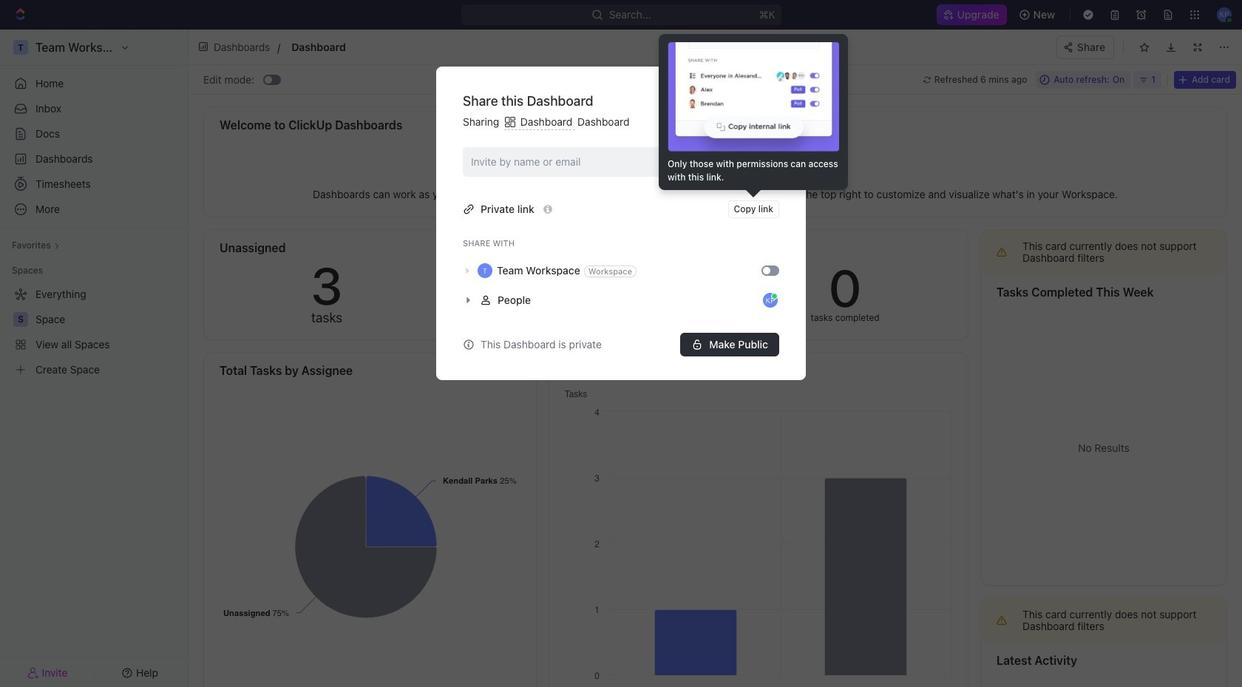 Task type: locate. For each thing, give the bounding box(es) containing it.
tree
[[6, 283, 182, 382]]

None text field
[[292, 38, 614, 56]]

Invite by name or email text field
[[471, 151, 725, 173]]

invite user image
[[27, 666, 39, 679]]

sidebar navigation
[[0, 30, 189, 687]]



Task type: vqa. For each thing, say whether or not it's contained in the screenshot.
TEXT FIELD
yes



Task type: describe. For each thing, give the bounding box(es) containing it.
tree inside sidebar navigation
[[6, 283, 182, 382]]



